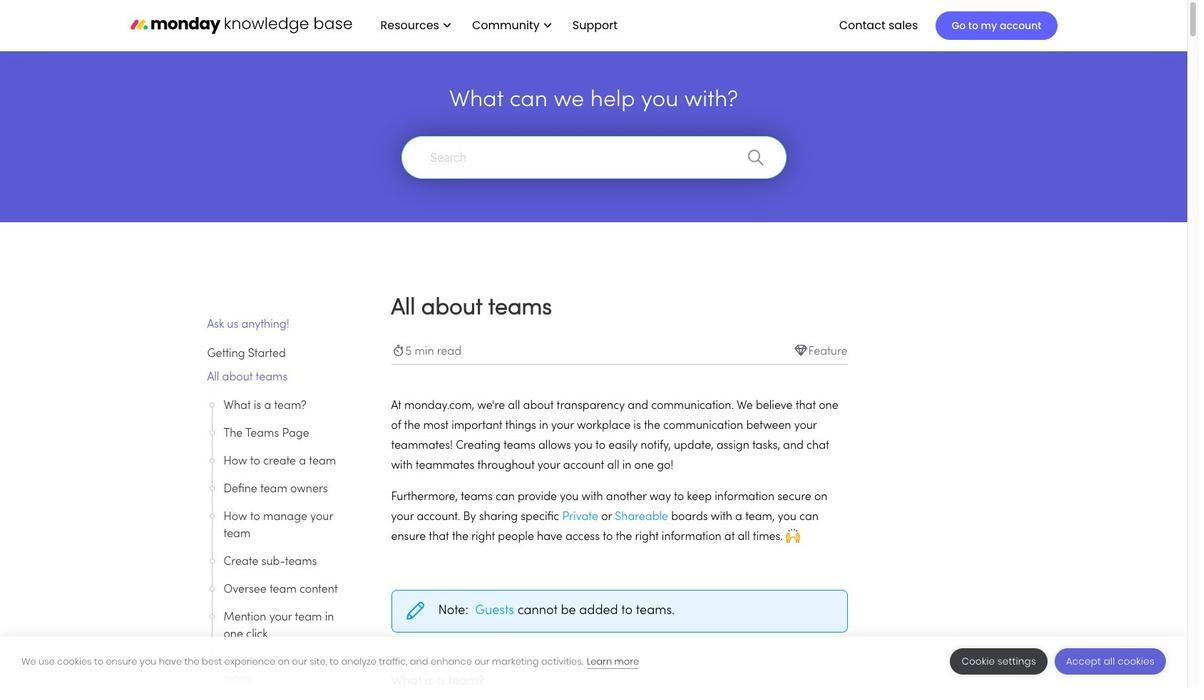 Task type: locate. For each thing, give the bounding box(es) containing it.
monday.com logo image
[[130, 10, 352, 40]]

main content
[[0, 43, 1188, 687]]

list
[[366, 0, 629, 51]]

None search field
[[394, 136, 794, 179]]

dialog
[[0, 638, 1188, 687]]



Task type: vqa. For each thing, say whether or not it's contained in the screenshot.
dialog
yes



Task type: describe. For each thing, give the bounding box(es) containing it.
Search search field
[[401, 136, 786, 179]]

main element
[[366, 0, 1058, 51]]



